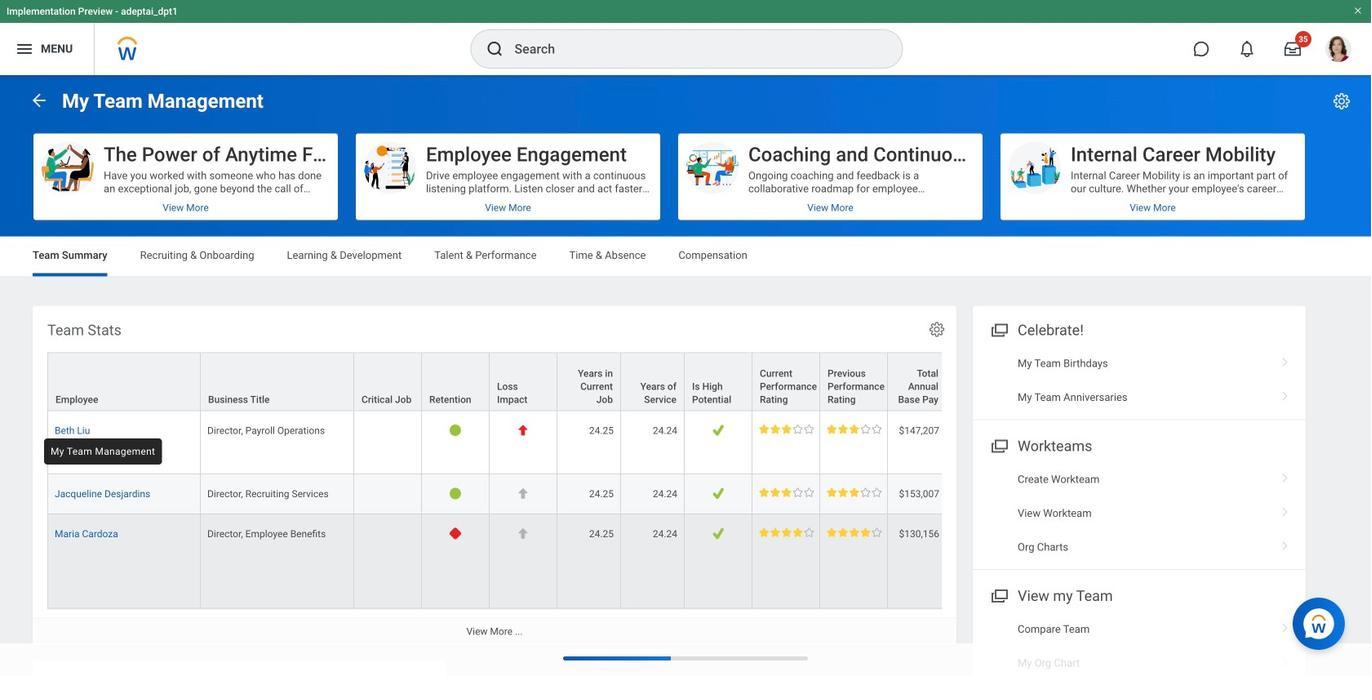 Task type: vqa. For each thing, say whether or not it's contained in the screenshot.
the bottom the loss of this employee would be moderate or significant to the organization. Image
yes



Task type: describe. For each thing, give the bounding box(es) containing it.
1 row from the top
[[47, 352, 1316, 412]]

the worker has been assessed as having high potential. image for this worker has low retention risk. icon's the meets expectations - performance in line with a solid team contributor. image
[[712, 424, 725, 437]]

2 row from the top
[[47, 411, 1316, 474]]

inbox large image
[[1285, 41, 1302, 57]]

configure team stats image
[[929, 321, 946, 338]]

menu group image for 1st list from the top
[[988, 318, 1010, 340]]

4 chevron right image from the top
[[1276, 535, 1297, 552]]

1 chevron right image from the top
[[1276, 501, 1297, 518]]

configure this page image
[[1333, 91, 1352, 111]]

this worker has a high retention risk - immediate action needed. image
[[450, 527, 462, 540]]

this worker has low retention risk. image
[[450, 487, 462, 500]]

the loss of this employee would be moderate or significant to the organization. image for this worker has low retention risk. image
[[517, 487, 530, 500]]

3 row from the top
[[47, 474, 1316, 514]]

team stats element
[[33, 306, 1316, 645]]

4 column header from the left
[[821, 352, 889, 412]]

close environment banner image
[[1354, 6, 1364, 16]]

the worker has been assessed as having high potential. image for exceeds expectations - performance is excellent and generally surpassed expectations and required little to no supervision. image
[[712, 527, 725, 540]]

exceeds expectations - performance is excellent and generally surpassed expectations and required little to no supervision. image
[[759, 527, 814, 537]]

3 chevron right image from the top
[[1276, 468, 1297, 484]]



Task type: locate. For each thing, give the bounding box(es) containing it.
1 vertical spatial the worker has been assessed as having high potential. image
[[712, 487, 725, 500]]

2 menu group image from the top
[[988, 434, 1010, 456]]

2 cell from the top
[[354, 474, 422, 514]]

menu group image for 2nd list from the bottom
[[988, 434, 1010, 456]]

1 vertical spatial list
[[973, 463, 1307, 564]]

1 cell from the top
[[354, 411, 422, 474]]

cell for this worker has low retention risk. icon
[[354, 411, 422, 474]]

3 cell from the top
[[354, 514, 422, 609]]

5 chevron right image from the top
[[1276, 651, 1297, 667]]

2 the loss of this employee would be moderate or significant to the organization. image from the top
[[517, 527, 530, 540]]

3 list from the top
[[973, 612, 1307, 676]]

this worker has low retention risk. image
[[450, 424, 462, 437]]

1 column header from the left
[[47, 352, 201, 412]]

cell
[[354, 411, 422, 474], [354, 474, 422, 514], [354, 514, 422, 609]]

cell left this worker has low retention risk. image
[[354, 474, 422, 514]]

the loss of this employee would be moderate or significant to the organization. image
[[517, 487, 530, 500], [517, 527, 530, 540]]

1 list from the top
[[973, 347, 1307, 414]]

Search Workday  search field
[[515, 31, 869, 67]]

justify image
[[15, 39, 34, 59]]

chevron right image
[[1276, 352, 1297, 368], [1276, 385, 1297, 402], [1276, 468, 1297, 484], [1276, 535, 1297, 552], [1276, 651, 1297, 667]]

banner
[[0, 0, 1372, 75]]

1 chevron right image from the top
[[1276, 352, 1297, 368]]

0 vertical spatial the worker has been assessed as having high potential. image
[[712, 424, 725, 437]]

0 vertical spatial the loss of this employee would be moderate or significant to the organization. image
[[517, 487, 530, 500]]

1 the worker has been assessed as having high potential. image from the top
[[712, 424, 725, 437]]

3 column header from the left
[[753, 352, 821, 412]]

notifications large image
[[1240, 41, 1256, 57]]

0 vertical spatial meets expectations - performance in line with a solid team contributor. image
[[759, 424, 814, 434]]

cell left this worker has low retention risk. icon
[[354, 411, 422, 474]]

1 meets expectations - performance in line with a solid team contributor. image from the top
[[759, 424, 814, 434]]

cell left this worker has a high retention risk - immediate action needed. image
[[354, 514, 422, 609]]

row
[[47, 352, 1316, 412], [47, 411, 1316, 474], [47, 474, 1316, 514], [47, 514, 1316, 609]]

the worker has been assessed as having high potential. image for the meets expectations - performance in line with a solid team contributor. image corresponding to this worker has low retention risk. image
[[712, 487, 725, 500]]

the worker has been assessed as having high potential. image
[[712, 424, 725, 437], [712, 487, 725, 500], [712, 527, 725, 540]]

search image
[[485, 39, 505, 59]]

the loss of this employee would be moderate or significant to the organization. image down the loss of this employee would be catastrophic or critical to the organization. icon
[[517, 487, 530, 500]]

2 column header from the left
[[201, 352, 354, 412]]

meets expectations - performance in line with a solid team contributor. image for this worker has low retention risk. image
[[759, 487, 814, 497]]

list
[[973, 347, 1307, 414], [973, 463, 1307, 564], [973, 612, 1307, 676]]

4 row from the top
[[47, 514, 1316, 609]]

1 menu group image from the top
[[988, 318, 1010, 340]]

meets expectations - performance in line with a solid team contributor. image
[[759, 424, 814, 434], [759, 487, 814, 497]]

1 vertical spatial meets expectations - performance in line with a solid team contributor. image
[[759, 487, 814, 497]]

cell for this worker has a high retention risk - immediate action needed. image
[[354, 514, 422, 609]]

meets expectations - performance in line with a solid team contributor. image for this worker has low retention risk. icon
[[759, 424, 814, 434]]

the loss of this employee would be moderate or significant to the organization. image right this worker has a high retention risk - immediate action needed. image
[[517, 527, 530, 540]]

chevron right image
[[1276, 501, 1297, 518], [1276, 617, 1297, 634]]

profile logan mcneil image
[[1326, 36, 1352, 65]]

the loss of this employee would be catastrophic or critical to the organization. image
[[517, 424, 530, 437]]

1 vertical spatial menu group image
[[988, 434, 1010, 456]]

the loss of this employee would be moderate or significant to the organization. image for this worker has a high retention risk - immediate action needed. image
[[517, 527, 530, 540]]

menu group image
[[988, 584, 1010, 606]]

3 the worker has been assessed as having high potential. image from the top
[[712, 527, 725, 540]]

column header
[[47, 352, 201, 412], [201, 352, 354, 412], [753, 352, 821, 412], [821, 352, 889, 412]]

main content
[[0, 75, 1372, 676]]

2 meets expectations - performance in line with a solid team contributor. image from the top
[[759, 487, 814, 497]]

0 vertical spatial menu group image
[[988, 318, 1010, 340]]

2 the worker has been assessed as having high potential. image from the top
[[712, 487, 725, 500]]

1 the loss of this employee would be moderate or significant to the organization. image from the top
[[517, 487, 530, 500]]

previous page image
[[29, 90, 49, 110]]

2 vertical spatial the worker has been assessed as having high potential. image
[[712, 527, 725, 540]]

0 vertical spatial chevron right image
[[1276, 501, 1297, 518]]

tab list
[[16, 237, 1356, 276]]

2 vertical spatial list
[[973, 612, 1307, 676]]

1 vertical spatial chevron right image
[[1276, 617, 1297, 634]]

0 vertical spatial list
[[973, 347, 1307, 414]]

menu group image
[[988, 318, 1010, 340], [988, 434, 1010, 456]]

2 chevron right image from the top
[[1276, 385, 1297, 402]]

2 chevron right image from the top
[[1276, 617, 1297, 634]]

cell for this worker has low retention risk. image
[[354, 474, 422, 514]]

1 vertical spatial the loss of this employee would be moderate or significant to the organization. image
[[517, 527, 530, 540]]

2 list from the top
[[973, 463, 1307, 564]]



